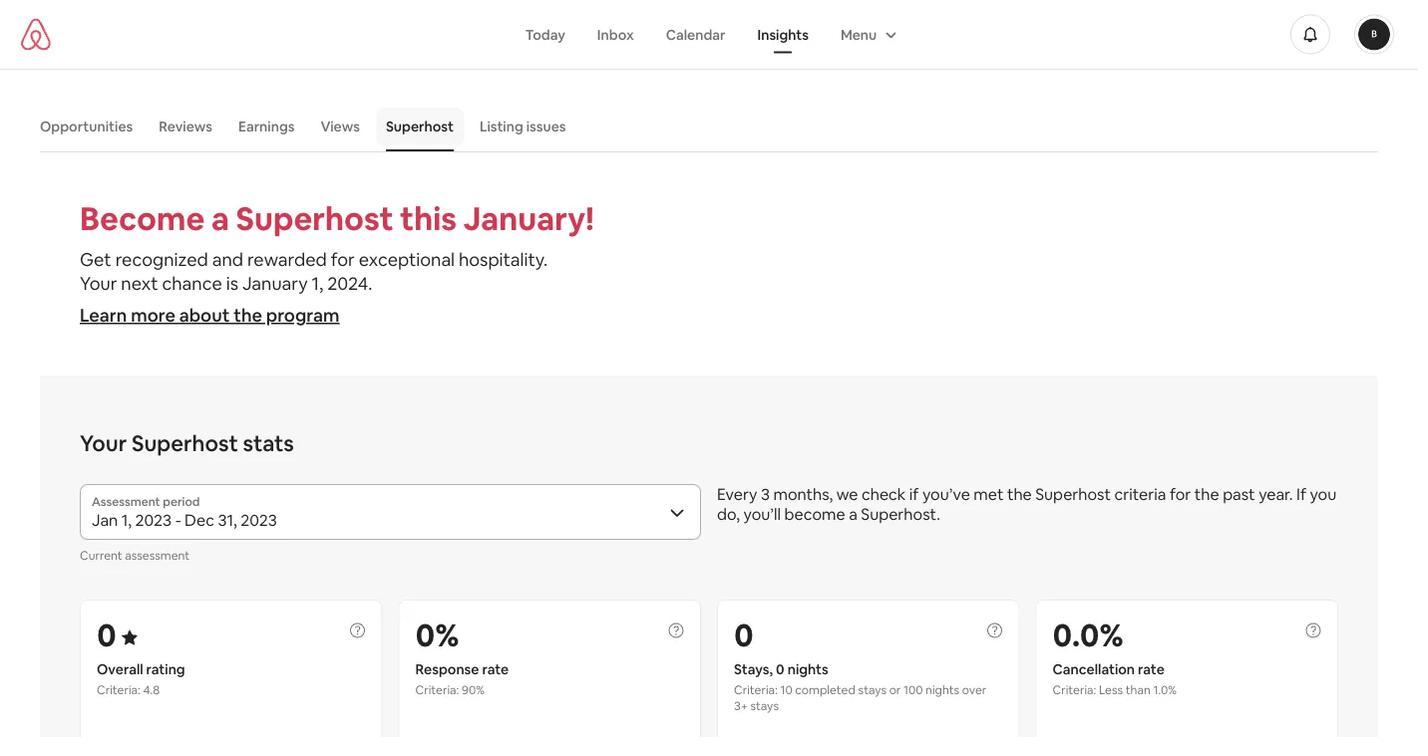 Task type: describe. For each thing, give the bounding box(es) containing it.
3
[[761, 484, 770, 505]]

you've
[[922, 484, 970, 505]]

and
[[212, 248, 243, 272]]

current
[[80, 548, 122, 564]]

a inside become a superhost this january! get recognized and rewarded for exceptional hospitality. your next chance is january 1, 2024. learn more about the program
[[211, 197, 229, 239]]

than
[[1126, 683, 1151, 699]]

next
[[121, 272, 158, 296]]

a inside every 3 months, we check if you've met the superhost criteria for the past year. if you do, you'll become a superhost.
[[849, 504, 857, 525]]

criteria: for 0.0%
[[1053, 683, 1096, 699]]

exceptional
[[359, 248, 455, 272]]

main navigation menu image
[[1358, 18, 1390, 50]]

over
[[962, 683, 987, 699]]

0 inside stays, 0 nights criteria: 10 completed stays or 100 nights over 3+ stays
[[776, 661, 785, 679]]

january!
[[463, 197, 594, 239]]

earnings button
[[228, 108, 305, 146]]

earnings
[[238, 118, 295, 136]]

insights
[[757, 25, 809, 43]]

less
[[1099, 683, 1123, 699]]

tab list containing opportunities
[[30, 102, 1378, 152]]

year.
[[1259, 484, 1293, 505]]

learn
[[80, 304, 127, 328]]

met
[[974, 484, 1004, 505]]

menu
[[841, 25, 877, 43]]

more
[[131, 304, 175, 328]]

superhost left 'stats' on the bottom
[[132, 429, 238, 458]]

criteria: for 0%
[[415, 683, 459, 699]]

insights link
[[741, 15, 825, 53]]

10
[[780, 683, 793, 699]]

views button
[[311, 108, 370, 146]]

chance
[[162, 272, 222, 296]]

criteria: for 0
[[97, 683, 140, 699]]

90%
[[462, 683, 485, 699]]

1 horizontal spatial nights
[[926, 683, 959, 699]]

months,
[[773, 484, 833, 505]]

every
[[717, 484, 757, 505]]

hospitality.
[[459, 248, 548, 272]]

overall
[[97, 661, 143, 679]]

become
[[80, 197, 205, 239]]

assessment
[[125, 548, 190, 564]]

cancellation rate criteria: less than 1.0%
[[1053, 661, 1177, 699]]

0 vertical spatial stays
[[858, 683, 887, 699]]

0 for overall
[[97, 614, 116, 656]]

criteria: inside stays, 0 nights criteria: 10 completed stays or 100 nights over 3+ stays
[[734, 683, 778, 699]]

1 vertical spatial stays
[[750, 699, 779, 715]]

inbox link
[[581, 15, 650, 53]]

2 your from the top
[[80, 429, 127, 458]]

0.0%
[[1053, 614, 1124, 656]]

is
[[226, 272, 238, 296]]

you
[[1310, 484, 1337, 505]]

0%
[[415, 614, 459, 656]]

rewarded
[[247, 248, 327, 272]]

past
[[1223, 484, 1255, 505]]

for inside every 3 months, we check if you've met the superhost criteria for the past year. if you do, you'll become a superhost.
[[1170, 484, 1191, 505]]

superhost.
[[861, 504, 940, 525]]

superhost button
[[376, 108, 464, 146]]

issues
[[526, 118, 566, 136]]

inbox
[[597, 25, 634, 43]]

every 3 months, we check if you've met the superhost criteria for the past year. if you do, you'll become a superhost.
[[717, 484, 1337, 525]]

for inside become a superhost this january! get recognized and rewarded for exceptional hospitality. your next chance is january 1, 2024. learn more about the program
[[331, 248, 355, 272]]



Task type: vqa. For each thing, say whether or not it's contained in the screenshot.
"Criteria:" inside the Overall Rating Criteria: 4.8
yes



Task type: locate. For each thing, give the bounding box(es) containing it.
superhost inside become a superhost this january! get recognized and rewarded for exceptional hospitality. your next chance is january 1, 2024. learn more about the program
[[236, 197, 393, 239]]

1 horizontal spatial stays
[[858, 683, 887, 699]]

the inside become a superhost this january! get recognized and rewarded for exceptional hospitality. your next chance is january 1, 2024. learn more about the program
[[234, 304, 262, 328]]

1 vertical spatial a
[[849, 504, 857, 525]]

nights
[[787, 661, 828, 679], [926, 683, 959, 699]]

0 horizontal spatial stays
[[750, 699, 779, 715]]

0
[[97, 614, 116, 656], [734, 614, 754, 656], [776, 661, 785, 679]]

0 horizontal spatial a
[[211, 197, 229, 239]]

1 horizontal spatial a
[[849, 504, 857, 525]]

a left check
[[849, 504, 857, 525]]

today
[[525, 25, 565, 43]]

rate inside response rate criteria: 90%
[[482, 661, 509, 679]]

100
[[903, 683, 923, 699]]

program
[[266, 304, 340, 328]]

0 for stays,
[[734, 614, 754, 656]]

4 criteria: from the left
[[1053, 683, 1096, 699]]

cancellation
[[1053, 661, 1135, 679]]

we
[[836, 484, 858, 505]]

overall rating criteria: 4.8
[[97, 661, 185, 699]]

listing
[[480, 118, 523, 136]]

reviews button
[[149, 108, 222, 146]]

rate up 90%
[[482, 661, 509, 679]]

nights up completed in the right bottom of the page
[[787, 661, 828, 679]]

menu button
[[825, 15, 909, 53]]

for up 1, 2024.
[[331, 248, 355, 272]]

rate for 0.0%
[[1138, 661, 1165, 679]]

rating
[[146, 661, 185, 679]]

nights right 100 at the bottom right of the page
[[926, 683, 959, 699]]

opportunities button
[[30, 108, 143, 146]]

3 criteria: from the left
[[734, 683, 778, 699]]

0 horizontal spatial for
[[331, 248, 355, 272]]

this
[[400, 197, 457, 239]]

0 vertical spatial for
[[331, 248, 355, 272]]

a
[[211, 197, 229, 239], [849, 504, 857, 525]]

current assessment
[[80, 548, 190, 564]]

about
[[179, 304, 230, 328]]

2 criteria: from the left
[[415, 683, 459, 699]]

1 horizontal spatial for
[[1170, 484, 1191, 505]]

criteria
[[1114, 484, 1166, 505]]

criteria: inside overall rating criteria: 4.8
[[97, 683, 140, 699]]

today link
[[509, 15, 581, 53]]

0 up stays,
[[734, 614, 754, 656]]

views
[[321, 118, 360, 136]]

recognized
[[115, 248, 208, 272]]

criteria: inside response rate criteria: 90%
[[415, 683, 459, 699]]

rate
[[482, 661, 509, 679], [1138, 661, 1165, 679]]

your inside become a superhost this january! get recognized and rewarded for exceptional hospitality. your next chance is january 1, 2024. learn more about the program
[[80, 272, 117, 296]]

rate inside cancellation rate criteria: less than 1.0%
[[1138, 661, 1165, 679]]

criteria: inside cancellation rate criteria: less than 1.0%
[[1053, 683, 1096, 699]]

the down is
[[234, 304, 262, 328]]

learn more about the program link
[[80, 304, 340, 328]]

1 horizontal spatial the
[[1007, 484, 1032, 505]]

listing issues
[[480, 118, 566, 136]]

0 vertical spatial your
[[80, 272, 117, 296]]

superhost left criteria
[[1035, 484, 1111, 505]]

1 horizontal spatial 0
[[734, 614, 754, 656]]

get
[[80, 248, 111, 272]]

1 vertical spatial nights
[[926, 683, 959, 699]]

completed
[[795, 683, 856, 699]]

tab list
[[30, 102, 1378, 152]]

2 rate from the left
[[1138, 661, 1165, 679]]

the
[[234, 304, 262, 328], [1007, 484, 1032, 505], [1194, 484, 1219, 505]]

rate for 0%
[[482, 661, 509, 679]]

the right the met
[[1007, 484, 1032, 505]]

criteria: down stays,
[[734, 683, 778, 699]]

stays, 0 nights criteria: 10 completed stays or 100 nights over 3+ stays
[[734, 661, 987, 715]]

listing issues button
[[470, 108, 576, 146]]

for right criteria
[[1170, 484, 1191, 505]]

0 horizontal spatial rate
[[482, 661, 509, 679]]

for
[[331, 248, 355, 272], [1170, 484, 1191, 505]]

2 horizontal spatial 0
[[776, 661, 785, 679]]

the left 'past'
[[1194, 484, 1219, 505]]

calendar
[[666, 25, 725, 43]]

stats
[[243, 429, 294, 458]]

superhost inside every 3 months, we check if you've met the superhost criteria for the past year. if you do, you'll become a superhost.
[[1035, 484, 1111, 505]]

superhost inside superhost button
[[386, 118, 454, 136]]

reviews
[[159, 118, 212, 136]]

become a superhost this january! get recognized and rewarded for exceptional hospitality. your next chance is january 1, 2024. learn more about the program
[[80, 197, 594, 328]]

0 horizontal spatial 0
[[97, 614, 116, 656]]

rate up than
[[1138, 661, 1165, 679]]

1 vertical spatial your
[[80, 429, 127, 458]]

stays,
[[734, 661, 773, 679]]

0 horizontal spatial nights
[[787, 661, 828, 679]]

superhost up rewarded
[[236, 197, 393, 239]]

1 vertical spatial for
[[1170, 484, 1191, 505]]

opportunities
[[40, 118, 133, 136]]

or
[[889, 683, 901, 699]]

january
[[242, 272, 308, 296]]

do,
[[717, 504, 740, 525]]

stays right '3+'
[[750, 699, 779, 715]]

check
[[862, 484, 906, 505]]

0 vertical spatial a
[[211, 197, 229, 239]]

0 vertical spatial nights
[[787, 661, 828, 679]]

stays left 'or'
[[858, 683, 887, 699]]

criteria:
[[97, 683, 140, 699], [415, 683, 459, 699], [734, 683, 778, 699], [1053, 683, 1096, 699]]

superhost
[[386, 118, 454, 136], [236, 197, 393, 239], [132, 429, 238, 458], [1035, 484, 1111, 505]]

1.0%
[[1153, 683, 1177, 699]]

calendar link
[[650, 15, 741, 53]]

criteria: down cancellation
[[1053, 683, 1096, 699]]

response rate criteria: 90%
[[415, 661, 509, 699]]

1 rate from the left
[[482, 661, 509, 679]]

0 up 'overall'
[[97, 614, 116, 656]]

0 horizontal spatial the
[[234, 304, 262, 328]]

4.8
[[143, 683, 160, 699]]

your superhost stats
[[80, 429, 294, 458]]

a up and
[[211, 197, 229, 239]]

2 horizontal spatial the
[[1194, 484, 1219, 505]]

response
[[415, 661, 479, 679]]

stays
[[858, 683, 887, 699], [750, 699, 779, 715]]

you'll
[[743, 504, 781, 525]]

your
[[80, 272, 117, 296], [80, 429, 127, 458]]

if
[[909, 484, 919, 505]]

superhost right the views button
[[386, 118, 454, 136]]

1, 2024.
[[312, 272, 372, 296]]

criteria: down 'overall'
[[97, 683, 140, 699]]

0 up 10
[[776, 661, 785, 679]]

become
[[784, 504, 845, 525]]

1 your from the top
[[80, 272, 117, 296]]

1 criteria: from the left
[[97, 683, 140, 699]]

1 horizontal spatial rate
[[1138, 661, 1165, 679]]

if
[[1296, 484, 1306, 505]]

3+
[[734, 699, 748, 715]]

criteria: down response
[[415, 683, 459, 699]]



